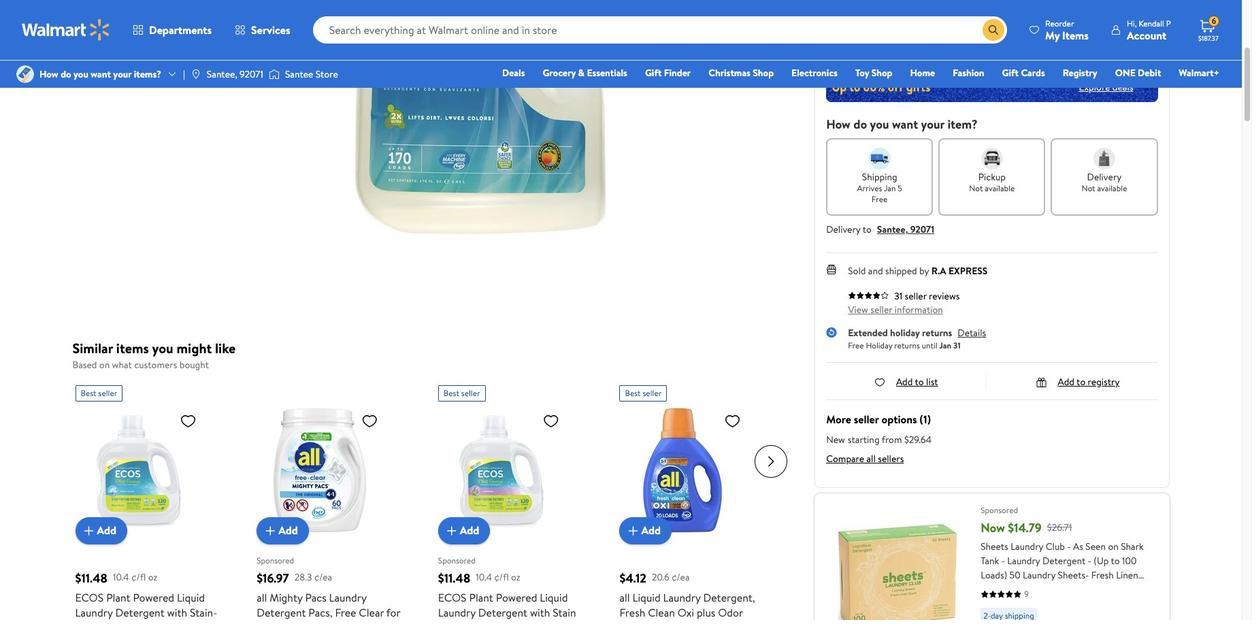 Task type: vqa. For each thing, say whether or not it's contained in the screenshot.
Write a review for Marketside Bourbon Pecan Pie, 36 oz, Fresh Bakery, Whole Pie, Shelf-Stable/ Ambient element
no



Task type: locate. For each thing, give the bounding box(es) containing it.
 image
[[16, 65, 34, 83], [269, 67, 280, 81]]

available down intent image for delivery at the top of the page
[[1098, 182, 1128, 194]]

2 not from the left
[[1082, 182, 1096, 194]]

sponsored inside sponsored $11.48 10.4 ¢/fl oz ecos plant powered liquid laundry detergent with stain fighting enzymes, lavender, 1
[[438, 555, 476, 567]]

reorder my items
[[1046, 17, 1089, 43]]

gift left "finder"
[[645, 66, 662, 80]]

debit
[[1139, 66, 1162, 80]]

0 horizontal spatial oz
[[148, 571, 158, 584]]

2 horizontal spatial you
[[871, 116, 890, 133]]

santee,
[[207, 67, 237, 81], [878, 223, 909, 236]]

0 horizontal spatial new
[[827, 433, 846, 447]]

0 vertical spatial 31
[[895, 289, 903, 303]]

do
[[61, 67, 71, 81], [854, 116, 868, 133]]

0 vertical spatial new
[[827, 433, 846, 447]]

0 vertical spatial how
[[39, 67, 58, 81]]

laundry inside sponsored $11.48 10.4 ¢/fl oz ecos plant powered liquid laundry detergent with stain fighting enzymes, lavender, 1
[[438, 605, 476, 620]]

delivery for not
[[1088, 170, 1122, 184]]

1 vertical spatial santee,
[[878, 223, 909, 236]]

view seller information
[[849, 303, 944, 317]]

1 horizontal spatial 10.4
[[476, 571, 492, 584]]

gift left cards
[[1003, 66, 1019, 80]]

departments
[[149, 22, 212, 37]]

1 horizontal spatial fighting
[[438, 620, 477, 620]]

- right jug
[[1073, 583, 1077, 596]]

20.6
[[652, 571, 670, 584]]

1 horizontal spatial all
[[620, 590, 630, 605]]

jan left '5'
[[884, 182, 896, 194]]

1 vertical spatial do
[[854, 116, 868, 133]]

¢/ea right 20.6
[[672, 571, 690, 584]]

product group
[[75, 380, 227, 620], [257, 380, 408, 620], [438, 380, 590, 620], [620, 380, 772, 620]]

add to favorites list, all liquid laundry detergent, fresh clean oxi plus odor lifter, 36 fl oz, 20 loads image
[[725, 412, 741, 429]]

liquid
[[177, 590, 205, 605], [540, 590, 568, 605], [633, 590, 661, 605]]

1 horizontal spatial available
[[1098, 182, 1128, 194]]

skin,
[[301, 620, 323, 620]]

shipping
[[863, 170, 898, 184]]

to for cart
[[1072, 25, 1082, 40]]

1 vertical spatial 31
[[954, 339, 961, 351]]

your for items?
[[113, 67, 132, 81]]

0 horizontal spatial fighting
[[75, 620, 114, 620]]

2 horizontal spatial best
[[625, 387, 641, 399]]

0 vertical spatial santee,
[[207, 67, 237, 81]]

4 add to cart image from the left
[[625, 523, 642, 539]]

ecos natural laundry detergent, lemongrass, 85 loads image
[[263, 0, 699, 255]]

1 vertical spatial new
[[1079, 583, 1098, 596]]

2 10.4 from the left
[[476, 571, 492, 584]]

you inside the similar items you might like based on what customers bought
[[152, 339, 173, 357]]

92071 up by
[[911, 223, 935, 236]]

scent
[[981, 583, 1005, 596]]

pickup
[[979, 170, 1006, 184]]

based
[[73, 358, 97, 372]]

detergent down club
[[1043, 554, 1086, 568]]

available down intent image for pickup
[[986, 182, 1015, 194]]

liquid inside sponsored $11.48 10.4 ¢/fl oz ecos plant powered liquid laundry detergent with stain fighting enzymes, lavender, 1
[[540, 590, 568, 605]]

0 horizontal spatial 92071
[[240, 67, 263, 81]]

31
[[895, 289, 903, 303], [954, 339, 961, 351]]

add to registry
[[1058, 375, 1120, 389]]

shop right toy
[[872, 66, 893, 80]]

sheets
[[981, 540, 1009, 554]]

1 available from the left
[[986, 182, 1015, 194]]

 image left santee
[[269, 67, 280, 81]]

returns down information
[[923, 326, 953, 340]]

to left 100
[[1112, 554, 1121, 568]]

sold
[[849, 264, 866, 278]]

technology
[[981, 597, 1028, 611]]

you for similar items you might like based on what customers bought
[[152, 339, 173, 357]]

product group containing $16.97
[[257, 380, 408, 620]]

all inside $4.12 20.6 ¢/ea all liquid laundry detergent, fresh clean oxi plus odor lifter, 36 fl oz, 20 loads
[[620, 590, 630, 605]]

fresh left 36
[[620, 605, 646, 620]]

0 horizontal spatial not
[[970, 182, 984, 194]]

sponsored inside sponsored now $14.79 $26.71 sheets laundry club - as seen on shark tank - laundry detergent - (up to 100 loads) 50 laundry sheets- fresh linen scent - no plastic jug - new liquid-less technology - lightweight - easy to use -
[[981, 505, 1019, 516]]

oz inside sponsored $11.48 10.4 ¢/fl oz ecos plant powered liquid laundry detergent with stain fighting enzymes, lavender, 1
[[511, 571, 521, 584]]

2 available from the left
[[1098, 182, 1128, 194]]

 image down the walmart image
[[16, 65, 34, 83]]

fresh down (up
[[1092, 569, 1115, 582]]

toy shop
[[856, 66, 893, 80]]

add to cart image for ecos plant powered liquid laundry detergent with stain-fighting enzymes, free & clear, 120 loads, 110 ounce, hypoallergenic for sensitive skin image
[[81, 523, 97, 539]]

2 horizontal spatial all
[[867, 452, 876, 466]]

3 best seller from the left
[[625, 387, 662, 399]]

gift cards
[[1003, 66, 1046, 80]]

0 horizontal spatial plant
[[106, 590, 130, 605]]

to left registry
[[1077, 375, 1086, 389]]

 image for how do you want your items?
[[16, 65, 34, 83]]

0 vertical spatial your
[[113, 67, 132, 81]]

2 oz from the left
[[511, 571, 521, 584]]

to inside button
[[1072, 25, 1082, 40]]

on left what
[[99, 358, 110, 372]]

0 horizontal spatial your
[[113, 67, 132, 81]]

- left (up
[[1088, 554, 1092, 568]]

& inside $11.48 10.4 ¢/fl oz ecos plant powered liquid laundry detergent with stain- fighting enzymes, free & clea
[[187, 620, 194, 620]]

now $14.79 group
[[815, 494, 1170, 620]]

add button for all liquid laundry detergent, fresh clean oxi plus odor lifter, 36 fl oz, 20 loads image
[[620, 517, 672, 544]]

delivery to santee, 92071
[[827, 223, 935, 236]]

santee, right |
[[207, 67, 237, 81]]

0 vertical spatial want
[[91, 67, 111, 81]]

add to cart
[[1050, 25, 1104, 40]]

0 horizontal spatial ¢/ea
[[314, 571, 332, 584]]

1 add button from the left
[[75, 517, 127, 544]]

powered
[[133, 590, 174, 605], [496, 590, 538, 605]]

2 gift from the left
[[1003, 66, 1019, 80]]

available
[[986, 182, 1015, 194], [1098, 182, 1128, 194]]

1 horizontal spatial how
[[827, 116, 851, 133]]

0 horizontal spatial do
[[61, 67, 71, 81]]

you down the walmart image
[[74, 67, 88, 81]]

1 horizontal spatial &
[[578, 66, 585, 80]]

add to favorites list, ecos plant powered liquid laundry detergent with stain fighting enzymes, lavender, 120 loads, 110 ounce, hypoallergenic for sensitive skin image
[[543, 412, 560, 429]]

explore
[[1080, 80, 1111, 94]]

not down intent image for pickup
[[970, 182, 984, 194]]

1 ecos from the left
[[75, 590, 104, 605]]

1 $11.48 from the left
[[75, 570, 108, 587]]

with
[[167, 605, 187, 620], [530, 605, 551, 620]]

1 horizontal spatial santee,
[[878, 223, 909, 236]]

1 horizontal spatial liquid
[[540, 590, 568, 605]]

1 horizontal spatial on
[[1109, 540, 1119, 554]]

3.8387 stars out of 5, based on 31 seller reviews element
[[849, 291, 889, 300]]

add button
[[75, 517, 127, 544], [257, 517, 309, 544], [438, 517, 491, 544], [620, 517, 672, 544]]

- right use
[[1143, 597, 1147, 611]]

4 product group from the left
[[620, 380, 772, 620]]

1 horizontal spatial best seller
[[444, 387, 481, 399]]

|
[[183, 67, 185, 81]]

new down more
[[827, 433, 846, 447]]

3 liquid from the left
[[633, 590, 661, 605]]

intent image for shipping image
[[869, 148, 891, 170]]

1 not from the left
[[970, 182, 984, 194]]

ecos plant powered liquid laundry detergent with stain-fighting enzymes, free & clear, 120 loads, 110 ounce, hypoallergenic for sensitive skin image
[[75, 407, 202, 533]]

1 vertical spatial your
[[922, 116, 945, 133]]

1 horizontal spatial gift
[[1003, 66, 1019, 80]]

1 horizontal spatial do
[[854, 116, 868, 133]]

¢/ea inside $4.12 20.6 ¢/ea all liquid laundry detergent, fresh clean oxi plus odor lifter, 36 fl oz, 20 loads
[[672, 571, 690, 584]]

want down the home link
[[893, 116, 919, 133]]

sponsored $16.97 28.3 ¢/ea all mighty pacs laundry detergent pacs, free clear for sensitive skin, unscented a
[[257, 555, 401, 620]]

to inside sponsored now $14.79 $26.71 sheets laundry club - as seen on shark tank - laundry detergent - (up to 100 loads) 50 laundry sheets- fresh linen scent - no plastic jug - new liquid-less technology - lightweight - easy to use -
[[1112, 554, 1121, 568]]

deals
[[503, 66, 525, 80]]

seen
[[1086, 540, 1107, 554]]

free inside $11.48 10.4 ¢/fl oz ecos plant powered liquid laundry detergent with stain- fighting enzymes, free & clea
[[163, 620, 184, 620]]

1 vertical spatial want
[[893, 116, 919, 133]]

¢/ea right '28.3'
[[314, 571, 332, 584]]

detergent left the "stain-" on the bottom of page
[[115, 605, 165, 620]]

all liquid laundry detergent, fresh clean oxi plus odor lifter, 36 fl oz, 20 loads image
[[620, 407, 747, 533]]

powered left the "stain-" on the bottom of page
[[133, 590, 174, 605]]

2 with from the left
[[530, 605, 551, 620]]

you up intent image for shipping
[[871, 116, 890, 133]]

1 horizontal spatial  image
[[269, 67, 280, 81]]

0 horizontal spatial liquid
[[177, 590, 205, 605]]

0 horizontal spatial delivery
[[827, 223, 861, 236]]

add to list
[[897, 375, 939, 389]]

1 horizontal spatial sponsored
[[438, 555, 476, 567]]

1 horizontal spatial oz
[[511, 571, 521, 584]]

do down toy
[[854, 116, 868, 133]]

fighting inside $11.48 10.4 ¢/fl oz ecos plant powered liquid laundry detergent with stain- fighting enzymes, free & clea
[[75, 620, 114, 620]]

free left the "stain-" on the bottom of page
[[163, 620, 184, 620]]

1 enzymes, from the left
[[117, 620, 160, 620]]

1 horizontal spatial fresh
[[1092, 569, 1115, 582]]

1 horizontal spatial want
[[893, 116, 919, 133]]

2 enzymes, from the left
[[480, 620, 524, 620]]

christmas shop
[[709, 66, 774, 80]]

best
[[81, 387, 96, 399], [444, 387, 460, 399], [625, 387, 641, 399]]

2 ecos from the left
[[438, 590, 467, 605]]

gift for gift finder
[[645, 66, 662, 80]]

2 horizontal spatial liquid
[[633, 590, 661, 605]]

not down intent image for delivery at the top of the page
[[1082, 182, 1096, 194]]

1 horizontal spatial $11.48
[[438, 570, 471, 587]]

all down $4.12
[[620, 590, 630, 605]]

0 horizontal spatial enzymes,
[[117, 620, 160, 620]]

0 horizontal spatial with
[[167, 605, 187, 620]]

50
[[1010, 569, 1021, 582]]

enzymes,
[[117, 620, 160, 620], [480, 620, 524, 620]]

delivery down intent image for delivery at the top of the page
[[1088, 170, 1122, 184]]

92071
[[240, 67, 263, 81], [911, 223, 935, 236]]

$4.12
[[620, 570, 647, 587]]

-
[[1068, 540, 1072, 554], [1002, 554, 1006, 568], [1088, 554, 1092, 568], [1007, 583, 1011, 596], [1073, 583, 1077, 596], [1031, 597, 1034, 611], [1087, 597, 1091, 611], [1143, 597, 1147, 611]]

add to list button
[[875, 375, 939, 389]]

1 horizontal spatial ¢/fl
[[495, 571, 509, 584]]

6
[[1212, 15, 1217, 27]]

3 add to cart image from the left
[[444, 523, 460, 539]]

0 vertical spatial jan
[[884, 182, 896, 194]]

0 vertical spatial fresh
[[1092, 569, 1115, 582]]

0 horizontal spatial you
[[74, 67, 88, 81]]

add to cart image for all liquid laundry detergent, fresh clean oxi plus odor lifter, 36 fl oz, 20 loads image
[[625, 523, 642, 539]]

all down $16.97
[[257, 590, 267, 605]]

28.3
[[295, 571, 312, 584]]

1 horizontal spatial 31
[[954, 339, 961, 351]]

my
[[1046, 28, 1060, 43]]

0 horizontal spatial jan
[[884, 182, 896, 194]]

liquid inside $4.12 20.6 ¢/ea all liquid laundry detergent, fresh clean oxi plus odor lifter, 36 fl oz, 20 loads
[[633, 590, 661, 605]]

0 horizontal spatial how
[[39, 67, 58, 81]]

ecos natural laundry detergent, lemongrass, 85 loads - image 2 of 2 image
[[79, 0, 159, 20]]

gift inside gift cards link
[[1003, 66, 1019, 80]]

0 horizontal spatial santee,
[[207, 67, 237, 81]]

available inside pickup not available
[[986, 182, 1015, 194]]

0 vertical spatial do
[[61, 67, 71, 81]]

bought
[[180, 358, 209, 372]]

sponsored for $16.97
[[257, 555, 294, 567]]

jan right "until"
[[940, 339, 952, 351]]

santee, 92071
[[207, 67, 263, 81]]

laundry inside $4.12 20.6 ¢/ea all liquid laundry detergent, fresh clean oxi plus odor lifter, 36 fl oz, 20 loads
[[664, 590, 701, 605]]

oxi
[[678, 605, 695, 620]]

you up customers
[[152, 339, 173, 357]]

best for $4.12
[[625, 387, 641, 399]]

2 ¢/fl from the left
[[495, 571, 509, 584]]

not inside delivery not available
[[1082, 182, 1096, 194]]

92071 down the services 'dropdown button'
[[240, 67, 263, 81]]

fresh inside sponsored now $14.79 $26.71 sheets laundry club - as seen on shark tank - laundry detergent - (up to 100 loads) 50 laundry sheets- fresh linen scent - no plastic jug - new liquid-less technology - lightweight - easy to use -
[[1092, 569, 1115, 582]]

0 horizontal spatial available
[[986, 182, 1015, 194]]

do down the walmart image
[[61, 67, 71, 81]]

1 horizontal spatial jan
[[940, 339, 952, 351]]

clean
[[648, 605, 675, 620]]

compare
[[827, 452, 865, 466]]

1 vertical spatial how
[[827, 116, 851, 133]]

to for santee,
[[863, 223, 872, 236]]

clear
[[359, 605, 384, 620]]

1 ¢/fl from the left
[[131, 571, 146, 584]]

1 horizontal spatial powered
[[496, 590, 538, 605]]

2 vertical spatial you
[[152, 339, 173, 357]]

available inside delivery not available
[[1098, 182, 1128, 194]]

how down electronics link in the right top of the page
[[827, 116, 851, 133]]

fighting
[[75, 620, 114, 620], [438, 620, 477, 620]]

0 horizontal spatial sponsored
[[257, 555, 294, 567]]

on
[[99, 358, 110, 372], [1109, 540, 1119, 554]]

1 oz from the left
[[148, 571, 158, 584]]

2 shop from the left
[[872, 66, 893, 80]]

2 fighting from the left
[[438, 620, 477, 620]]

to left santee, 92071 button
[[863, 223, 872, 236]]

on inside sponsored now $14.79 $26.71 sheets laundry club - as seen on shark tank - laundry detergent - (up to 100 loads) 50 laundry sheets- fresh linen scent - no plastic jug - new liquid-less technology - lightweight - easy to use -
[[1109, 540, 1119, 554]]

santee, down '5'
[[878, 223, 909, 236]]

with left the "stain-" on the bottom of page
[[167, 605, 187, 620]]

1 gift from the left
[[645, 66, 662, 80]]

detergent down $16.97
[[257, 605, 306, 620]]

next media item image
[[714, 19, 730, 36]]

3 best from the left
[[625, 387, 641, 399]]

sponsored now $14.79 $26.71 sheets laundry club - as seen on shark tank - laundry detergent - (up to 100 loads) 50 laundry sheets- fresh linen scent - no plastic jug - new liquid-less technology - lightweight - easy to use -
[[981, 505, 1147, 611]]

1 vertical spatial jan
[[940, 339, 952, 351]]

0 horizontal spatial ecos
[[75, 590, 104, 605]]

new up the 'easy'
[[1079, 583, 1098, 596]]

2 best seller from the left
[[444, 387, 481, 399]]

all
[[867, 452, 876, 466], [257, 590, 267, 605], [620, 590, 630, 605]]

enzymes, left the "stain-" on the bottom of page
[[117, 620, 160, 620]]

customers
[[134, 358, 177, 372]]

2 liquid from the left
[[540, 590, 568, 605]]

1 horizontal spatial shop
[[872, 66, 893, 80]]

fighting inside sponsored $11.48 10.4 ¢/fl oz ecos plant powered liquid laundry detergent with stain fighting enzymes, lavender, 1
[[438, 620, 477, 620]]

plant inside sponsored $11.48 10.4 ¢/fl oz ecos plant powered liquid laundry detergent with stain fighting enzymes, lavender, 1
[[469, 590, 494, 605]]

for
[[387, 605, 401, 620]]

detergent inside $11.48 10.4 ¢/fl oz ecos plant powered liquid laundry detergent with stain- fighting enzymes, free & clea
[[115, 605, 165, 620]]

ecos inside sponsored $11.48 10.4 ¢/fl oz ecos plant powered liquid laundry detergent with stain fighting enzymes, lavender, 1
[[438, 590, 467, 605]]

not
[[970, 182, 984, 194], [1082, 182, 1096, 194]]

0 horizontal spatial gift
[[645, 66, 662, 80]]

1 horizontal spatial with
[[530, 605, 551, 620]]

1 vertical spatial on
[[1109, 540, 1119, 554]]

1 vertical spatial 92071
[[911, 223, 935, 236]]

to left cart
[[1072, 25, 1082, 40]]

product group containing $4.12
[[620, 380, 772, 620]]

how down the walmart image
[[39, 67, 58, 81]]

1 powered from the left
[[133, 590, 174, 605]]

0 horizontal spatial ¢/fl
[[131, 571, 146, 584]]

$11.48 inside $11.48 10.4 ¢/fl oz ecos plant powered liquid laundry detergent with stain- fighting enzymes, free & clea
[[75, 570, 108, 587]]

shop for christmas shop
[[753, 66, 774, 80]]

want left items?
[[91, 67, 111, 81]]

0 horizontal spatial all
[[257, 590, 267, 605]]

2 product group from the left
[[257, 380, 408, 620]]

christmas shop link
[[703, 65, 780, 80]]

(1)
[[920, 412, 931, 427]]

add button for ecos plant powered liquid laundry detergent with stain fighting enzymes, lavender, 120 loads, 110 ounce, hypoallergenic for sensitive skin image
[[438, 517, 491, 544]]

0 horizontal spatial 10.4
[[113, 571, 129, 584]]

walmart+
[[1180, 66, 1220, 80]]

$187.37
[[1199, 33, 1219, 43]]

sellers
[[879, 452, 905, 466]]

0 horizontal spatial $11.48
[[75, 570, 108, 587]]

express
[[949, 264, 988, 278]]

free inside extended holiday returns details free holiday returns until jan 31
[[849, 339, 864, 351]]

100
[[1123, 554, 1137, 568]]

easy
[[1093, 597, 1112, 611]]

on right seen
[[1109, 540, 1119, 554]]

2 horizontal spatial best seller
[[625, 387, 662, 399]]

1 horizontal spatial ¢/ea
[[672, 571, 690, 584]]

returns left "until"
[[895, 339, 921, 351]]

gift inside gift finder link
[[645, 66, 662, 80]]

to for list
[[916, 375, 924, 389]]

powered up lavender,
[[496, 590, 538, 605]]

1 horizontal spatial plant
[[469, 590, 494, 605]]

0 vertical spatial on
[[99, 358, 110, 372]]

shop inside "link"
[[872, 66, 893, 80]]

0 horizontal spatial returns
[[895, 339, 921, 351]]

grocery
[[543, 66, 576, 80]]

detergent
[[1043, 554, 1086, 568], [115, 605, 165, 620], [257, 605, 306, 620], [478, 605, 528, 620]]

how
[[39, 67, 58, 81], [827, 116, 851, 133]]

0 horizontal spatial powered
[[133, 590, 174, 605]]

2 powered from the left
[[496, 590, 538, 605]]

cards
[[1022, 66, 1046, 80]]

free down shipping on the top
[[872, 193, 888, 205]]

10.4
[[113, 571, 129, 584], [476, 571, 492, 584]]

3 add button from the left
[[438, 517, 491, 544]]

christmas
[[709, 66, 751, 80]]

1 fighting from the left
[[75, 620, 114, 620]]

your left items?
[[113, 67, 132, 81]]

not for pickup
[[970, 182, 984, 194]]

1 add to cart image from the left
[[81, 523, 97, 539]]

sponsored inside sponsored $16.97 28.3 ¢/ea all mighty pacs laundry detergent pacs, free clear for sensitive skin, unscented a
[[257, 555, 294, 567]]

add to cart image
[[81, 523, 97, 539], [262, 523, 279, 539], [444, 523, 460, 539], [625, 523, 642, 539]]

0 horizontal spatial want
[[91, 67, 111, 81]]

1 horizontal spatial ecos
[[438, 590, 467, 605]]

1 plant from the left
[[106, 590, 130, 605]]

detergent left the stain
[[478, 605, 528, 620]]

stain
[[553, 605, 576, 620]]

 image for santee store
[[269, 67, 280, 81]]

31 down shipped
[[895, 289, 903, 303]]

9
[[1025, 588, 1029, 600]]

1 product group from the left
[[75, 380, 227, 620]]

liquid inside $11.48 10.4 ¢/fl oz ecos plant powered liquid laundry detergent with stain- fighting enzymes, free & clea
[[177, 590, 205, 605]]

1 horizontal spatial your
[[922, 116, 945, 133]]

best seller for $11.48
[[81, 387, 117, 399]]

$11.48 inside sponsored $11.48 10.4 ¢/fl oz ecos plant powered liquid laundry detergent with stain fighting enzymes, lavender, 1
[[438, 570, 471, 587]]

1 10.4 from the left
[[113, 571, 129, 584]]

delivery inside delivery not available
[[1088, 170, 1122, 184]]

2 plant from the left
[[469, 590, 494, 605]]

walmart image
[[22, 19, 110, 41]]

1 shop from the left
[[753, 66, 774, 80]]

with inside $11.48 10.4 ¢/fl oz ecos plant powered liquid laundry detergent with stain- fighting enzymes, free & clea
[[167, 605, 187, 620]]

2 ¢/ea from the left
[[672, 571, 690, 584]]

0 horizontal spatial 31
[[895, 289, 903, 303]]

1 best seller from the left
[[81, 387, 117, 399]]

grocery & essentials link
[[537, 65, 634, 80]]

2 add to cart image from the left
[[262, 523, 279, 539]]

shop right christmas at the top right of the page
[[753, 66, 774, 80]]

1 vertical spatial you
[[871, 116, 890, 133]]

0 vertical spatial you
[[74, 67, 88, 81]]

powered inside $11.48 10.4 ¢/fl oz ecos plant powered liquid laundry detergent with stain- fighting enzymes, free & clea
[[133, 590, 174, 605]]

all left sellers at the bottom right of page
[[867, 452, 876, 466]]

1 horizontal spatial enzymes,
[[480, 620, 524, 620]]

enzymes, left lavender,
[[480, 620, 524, 620]]

4 add button from the left
[[620, 517, 672, 544]]

1 horizontal spatial new
[[1079, 583, 1098, 596]]

1 horizontal spatial not
[[1082, 182, 1096, 194]]

2 add button from the left
[[257, 517, 309, 544]]

with left the stain
[[530, 605, 551, 620]]

1 liquid from the left
[[177, 590, 205, 605]]

1 ¢/ea from the left
[[314, 571, 332, 584]]

tank
[[981, 554, 1000, 568]]

add
[[1050, 25, 1069, 40], [897, 375, 913, 389], [1058, 375, 1075, 389], [97, 523, 116, 538], [279, 523, 298, 538], [460, 523, 480, 538], [642, 523, 661, 538]]

31 right "until"
[[954, 339, 961, 351]]

10.4 inside sponsored $11.48 10.4 ¢/fl oz ecos plant powered liquid laundry detergent with stain fighting enzymes, lavender, 1
[[476, 571, 492, 584]]

not inside pickup not available
[[970, 182, 984, 194]]

delivery
[[1088, 170, 1122, 184], [827, 223, 861, 236]]

available for pickup
[[986, 182, 1015, 194]]

$11.48
[[75, 570, 108, 587], [438, 570, 471, 587]]

1 vertical spatial &
[[187, 620, 194, 620]]

free right the pacs,
[[335, 605, 356, 620]]

sponsored $11.48 10.4 ¢/fl oz ecos plant powered liquid laundry detergent with stain fighting enzymes, lavender, 1
[[438, 555, 590, 620]]

all inside more seller options (1) new starting from $29.64 compare all sellers
[[867, 452, 876, 466]]

- left as
[[1068, 540, 1072, 554]]

to left list
[[916, 375, 924, 389]]

2 $11.48 from the left
[[438, 570, 471, 587]]

0 horizontal spatial &
[[187, 620, 194, 620]]

want for item?
[[893, 116, 919, 133]]

 image
[[191, 69, 201, 80]]

0 horizontal spatial fresh
[[620, 605, 646, 620]]

0 horizontal spatial  image
[[16, 65, 34, 83]]

(up
[[1094, 554, 1109, 568]]

1 with from the left
[[167, 605, 187, 620]]

1 best from the left
[[81, 387, 96, 399]]

delivery up sold
[[827, 223, 861, 236]]

0 horizontal spatial best
[[81, 387, 96, 399]]

0 horizontal spatial shop
[[753, 66, 774, 80]]

2 best from the left
[[444, 387, 460, 399]]

0 horizontal spatial on
[[99, 358, 110, 372]]

1 horizontal spatial you
[[152, 339, 173, 357]]

your left item?
[[922, 116, 945, 133]]

0 vertical spatial delivery
[[1088, 170, 1122, 184]]

free left "holiday"
[[849, 339, 864, 351]]

all mighty pacs laundry detergent pacs, free clear for sensitive skin, unscented and dye free, 60 count image
[[257, 407, 383, 533]]



Task type: describe. For each thing, give the bounding box(es) containing it.
with inside sponsored $11.48 10.4 ¢/fl oz ecos plant powered liquid laundry detergent with stain fighting enzymes, lavender, 1
[[530, 605, 551, 620]]

deals
[[1113, 80, 1134, 94]]

31 inside extended holiday returns details free holiday returns until jan 31
[[954, 339, 961, 351]]

lightweight
[[1036, 597, 1085, 611]]

options
[[882, 412, 918, 427]]

departments button
[[121, 14, 223, 46]]

home link
[[905, 65, 942, 80]]

and
[[869, 264, 884, 278]]

oz,
[[674, 620, 687, 620]]

hi,
[[1128, 17, 1137, 29]]

gift finder
[[645, 66, 691, 80]]

holiday
[[891, 326, 920, 340]]

3 product group from the left
[[438, 380, 590, 620]]

registry link
[[1057, 65, 1104, 80]]

$16.97
[[257, 570, 289, 587]]

shark
[[1122, 540, 1144, 554]]

shipped
[[886, 264, 918, 278]]

sheets laundry club - as seen on shark tank - laundry detergent - (up to 100 loads) 50 laundry sheets- fresh linen scent - no plastic jug - new liquid-less technology - lightweight - easy to use - image
[[826, 505, 970, 620]]

add to cart button
[[995, 19, 1159, 46]]

plus
[[697, 605, 716, 620]]

- left "no"
[[1007, 583, 1011, 596]]

kendall
[[1139, 17, 1165, 29]]

powered inside sponsored $11.48 10.4 ¢/fl oz ecos plant powered liquid laundry detergent with stain fighting enzymes, lavender, 1
[[496, 590, 538, 605]]

$4.12 20.6 ¢/ea all liquid laundry detergent, fresh clean oxi plus odor lifter, 36 fl oz, 20 loads
[[620, 570, 756, 620]]

stain-
[[190, 605, 217, 620]]

sponsored for now
[[981, 505, 1019, 516]]

fresh inside $4.12 20.6 ¢/ea all liquid laundry detergent, fresh clean oxi plus odor lifter, 36 fl oz, 20 loads
[[620, 605, 646, 620]]

1 horizontal spatial returns
[[923, 326, 953, 340]]

- right 9
[[1031, 597, 1034, 611]]

0 vertical spatial &
[[578, 66, 585, 80]]

explore deals link
[[1074, 75, 1140, 99]]

item?
[[948, 116, 978, 133]]

p
[[1167, 17, 1172, 29]]

oz inside $11.48 10.4 ¢/fl oz ecos plant powered liquid laundry detergent with stain- fighting enzymes, free & clea
[[148, 571, 158, 584]]

add to cart image for all mighty pacs laundry detergent pacs, free clear for sensitive skin, unscented and dye free, 60 count image at bottom left
[[262, 523, 279, 539]]

to
[[1114, 597, 1123, 611]]

¢/ea inside sponsored $16.97 28.3 ¢/ea all mighty pacs laundry detergent pacs, free clear for sensitive skin, unscented a
[[314, 571, 332, 584]]

like
[[215, 339, 236, 357]]

delivery not available
[[1082, 170, 1128, 194]]

$11.48 10.4 ¢/fl oz ecos plant powered liquid laundry detergent with stain- fighting enzymes, free & clea
[[75, 570, 227, 620]]

laundry inside sponsored $16.97 28.3 ¢/ea all mighty pacs laundry detergent pacs, free clear for sensitive skin, unscented a
[[329, 590, 367, 605]]

cart
[[1085, 25, 1104, 40]]

detergent inside sponsored now $14.79 $26.71 sheets laundry club - as seen on shark tank - laundry detergent - (up to 100 loads) 50 laundry sheets- fresh linen scent - no plastic jug - new liquid-less technology - lightweight - easy to use -
[[1043, 554, 1086, 568]]

to for registry
[[1077, 375, 1086, 389]]

do for how do you want your items?
[[61, 67, 71, 81]]

extended holiday returns details free holiday returns until jan 31
[[849, 326, 987, 351]]

plastic
[[1028, 583, 1055, 596]]

want for items?
[[91, 67, 111, 81]]

how for how do you want your items?
[[39, 67, 58, 81]]

free inside shipping arrives jan 5 free
[[872, 193, 888, 205]]

reviews
[[930, 289, 960, 303]]

fl
[[665, 620, 672, 620]]

plant inside $11.48 10.4 ¢/fl oz ecos plant powered liquid laundry detergent with stain- fighting enzymes, free & clea
[[106, 590, 130, 605]]

on inside the similar items you might like based on what customers bought
[[99, 358, 110, 372]]

up to sixty percent off deals. shop now. image
[[827, 71, 1159, 102]]

your for item?
[[922, 116, 945, 133]]

store
[[316, 67, 338, 81]]

add to favorites list, ecos plant powered liquid laundry detergent with stain-fighting enzymes, free & clear, 120 loads, 110 ounce, hypoallergenic for sensitive skin image
[[180, 412, 196, 429]]

not for delivery
[[1082, 182, 1096, 194]]

sheets-
[[1058, 569, 1090, 582]]

more
[[827, 412, 852, 427]]

do for how do you want your item?
[[854, 116, 868, 133]]

new inside more seller options (1) new starting from $29.64 compare all sellers
[[827, 433, 846, 447]]

sold and shipped by r.a express
[[849, 264, 988, 278]]

fashion
[[953, 66, 985, 80]]

1 horizontal spatial 92071
[[911, 223, 935, 236]]

account
[[1128, 28, 1167, 43]]

toy
[[856, 66, 870, 80]]

use
[[1125, 597, 1141, 611]]

shipping arrives jan 5 free
[[858, 170, 903, 205]]

one
[[1116, 66, 1136, 80]]

you for how do you want your items?
[[74, 67, 88, 81]]

detergent inside sponsored $16.97 28.3 ¢/ea all mighty pacs laundry detergent pacs, free clear for sensitive skin, unscented a
[[257, 605, 306, 620]]

loads
[[705, 620, 732, 620]]

list
[[927, 375, 939, 389]]

jan inside shipping arrives jan 5 free
[[884, 182, 896, 194]]

detergent inside sponsored $11.48 10.4 ¢/fl oz ecos plant powered liquid laundry detergent with stain fighting enzymes, lavender, 1
[[478, 605, 528, 620]]

jan inside extended holiday returns details free holiday returns until jan 31
[[940, 339, 952, 351]]

how do you want your item?
[[827, 116, 978, 133]]

search icon image
[[989, 25, 1000, 35]]

unscented
[[326, 620, 377, 620]]

more seller options (1) new starting from $29.64 compare all sellers
[[827, 412, 932, 466]]

essentials
[[587, 66, 628, 80]]

available for delivery
[[1098, 182, 1128, 194]]

you for how do you want your item?
[[871, 116, 890, 133]]

now
[[981, 520, 1006, 537]]

one debit link
[[1110, 65, 1168, 80]]

services
[[251, 22, 291, 37]]

pacs,
[[309, 605, 333, 620]]

gift for gift cards
[[1003, 66, 1019, 80]]

Search search field
[[313, 16, 1008, 44]]

add to favorites list, all mighty pacs laundry detergent pacs, free clear for sensitive skin, unscented and dye free, 60 count image
[[362, 412, 378, 429]]

r.a
[[932, 264, 947, 278]]

¢/fl inside $11.48 10.4 ¢/fl oz ecos plant powered liquid laundry detergent with stain- fighting enzymes, free & clea
[[131, 571, 146, 584]]

add button for all mighty pacs laundry detergent pacs, free clear for sensitive skin, unscented and dye free, 60 count image at bottom left
[[257, 517, 309, 544]]

add to cart image for ecos plant powered liquid laundry detergent with stain fighting enzymes, lavender, 120 loads, 110 ounce, hypoallergenic for sensitive skin image
[[444, 523, 460, 539]]

what
[[112, 358, 132, 372]]

services button
[[223, 14, 302, 46]]

deals link
[[496, 65, 531, 80]]

add to registry button
[[1037, 375, 1120, 389]]

free inside sponsored $16.97 28.3 ¢/ea all mighty pacs laundry detergent pacs, free clear for sensitive skin, unscented a
[[335, 605, 356, 620]]

walmart+ link
[[1173, 65, 1226, 80]]

from
[[882, 433, 903, 447]]

- right tank
[[1002, 554, 1006, 568]]

reorder
[[1046, 17, 1075, 29]]

10.4 inside $11.48 10.4 ¢/fl oz ecos plant powered liquid laundry detergent with stain- fighting enzymes, free & clea
[[113, 571, 129, 584]]

enzymes, inside $11.48 10.4 ¢/fl oz ecos plant powered liquid laundry detergent with stain- fighting enzymes, free & clea
[[117, 620, 160, 620]]

loads)
[[981, 569, 1008, 582]]

seller inside more seller options (1) new starting from $29.64 compare all sellers
[[854, 412, 879, 427]]

¢/fl inside sponsored $11.48 10.4 ¢/fl oz ecos plant powered liquid laundry detergent with stain fighting enzymes, lavender, 1
[[495, 571, 509, 584]]

linen
[[1117, 569, 1139, 582]]

add inside button
[[1050, 25, 1069, 40]]

arrives
[[858, 182, 883, 194]]

- left the 'easy'
[[1087, 597, 1091, 611]]

next slide for similar items you might like list image
[[755, 445, 788, 478]]

electronics link
[[786, 65, 844, 80]]

electronics
[[792, 66, 838, 80]]

liquid-
[[1101, 583, 1129, 596]]

ecos inside $11.48 10.4 ¢/fl oz ecos plant powered liquid laundry detergent with stain- fighting enzymes, free & clea
[[75, 590, 104, 605]]

shop for toy shop
[[872, 66, 893, 80]]

how for how do you want your item?
[[827, 116, 851, 133]]

until
[[922, 339, 938, 351]]

as
[[1074, 540, 1084, 554]]

intent image for pickup image
[[982, 148, 1004, 170]]

$14.79
[[1009, 520, 1042, 537]]

0 vertical spatial 92071
[[240, 67, 263, 81]]

laundry inside $11.48 10.4 ¢/fl oz ecos plant powered liquid laundry detergent with stain- fighting enzymes, free & clea
[[75, 605, 113, 620]]

starting
[[848, 433, 880, 447]]

holiday
[[866, 339, 893, 351]]

Walmart Site-Wide search field
[[313, 16, 1008, 44]]

all inside sponsored $16.97 28.3 ¢/ea all mighty pacs laundry detergent pacs, free clear for sensitive skin, unscented a
[[257, 590, 267, 605]]

enzymes, inside sponsored $11.48 10.4 ¢/fl oz ecos plant powered liquid laundry detergent with stain fighting enzymes, lavender, 1
[[480, 620, 524, 620]]

best seller for $4.12
[[625, 387, 662, 399]]

add button for ecos plant powered liquid laundry detergent with stain-fighting enzymes, free & clear, 120 loads, 110 ounce, hypoallergenic for sensitive skin image
[[75, 517, 127, 544]]

ecos plant powered liquid laundry detergent with stain fighting enzymes, lavender, 120 loads, 110 ounce, hypoallergenic for sensitive skin image
[[438, 407, 565, 533]]

jug
[[1057, 583, 1071, 596]]

$26.71
[[1048, 521, 1073, 534]]

36
[[651, 620, 663, 620]]

lifter,
[[620, 620, 648, 620]]

new inside sponsored now $14.79 $26.71 sheets laundry club - as seen on shark tank - laundry detergent - (up to 100 loads) 50 laundry sheets- fresh linen scent - no plastic jug - new liquid-less technology - lightweight - easy to use -
[[1079, 583, 1098, 596]]

sponsored for $11.48
[[438, 555, 476, 567]]

best for $11.48
[[81, 387, 96, 399]]

explore deals
[[1080, 80, 1134, 94]]

pickup not available
[[970, 170, 1015, 194]]

intent image for delivery image
[[1094, 148, 1116, 170]]

club
[[1046, 540, 1066, 554]]

similar
[[73, 339, 113, 357]]

delivery for to
[[827, 223, 861, 236]]



